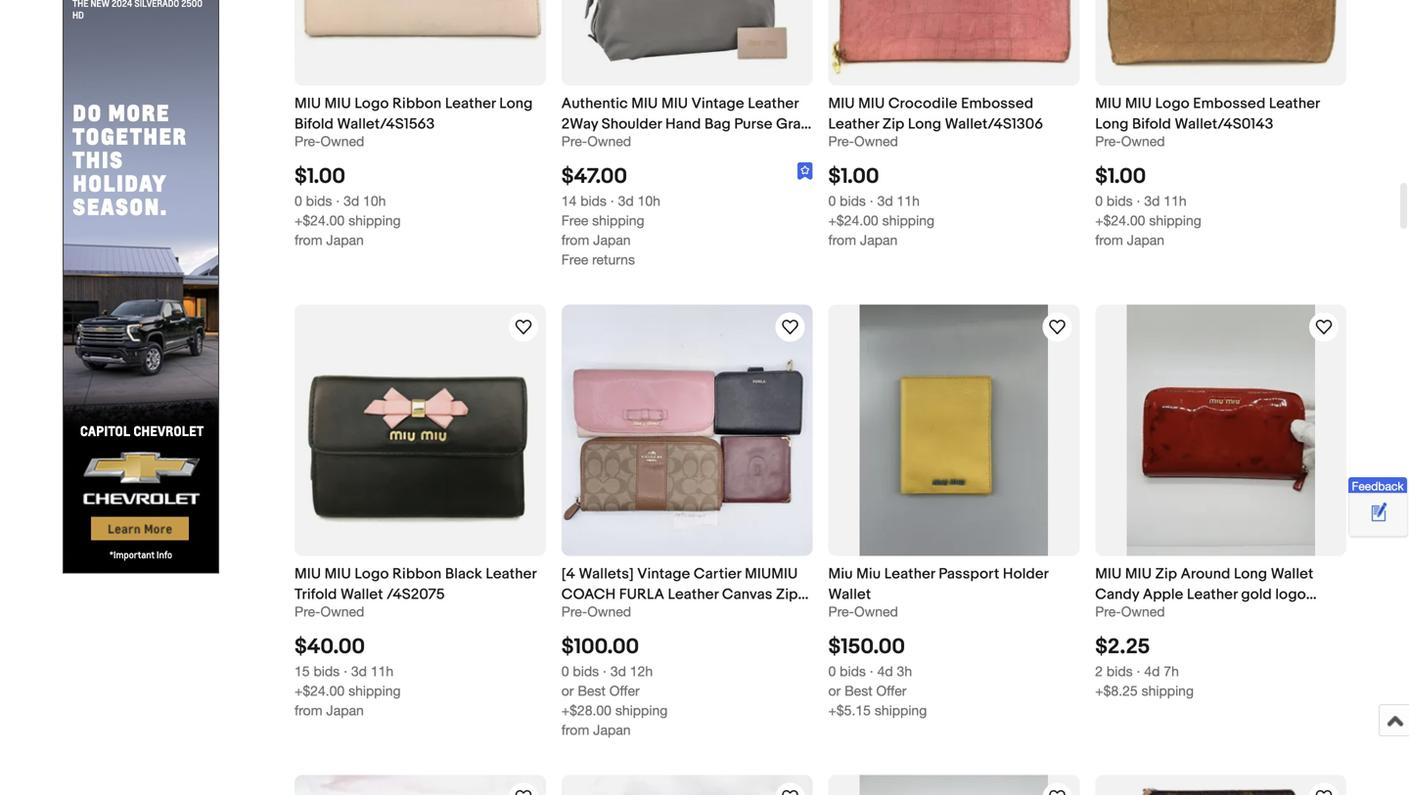 Task type: vqa. For each thing, say whether or not it's contained in the screenshot.
'if' to the top
no



Task type: locate. For each thing, give the bounding box(es) containing it.
3d down $40.00
[[351, 664, 367, 680]]

1 best from the left
[[578, 683, 606, 699]]

offer down 12h
[[609, 683, 640, 699]]

2 horizontal spatial zip
[[1155, 566, 1177, 583]]

zip inside miu miu crocodile embossed leather zip long wallet/4s1306 pre-owned
[[883, 115, 905, 133]]

or for $150.00
[[828, 683, 841, 699]]

+$8.25
[[1095, 683, 1138, 699]]

11h down miu miu logo embossed leather long bifold wallet/4s0143 pre-owned
[[1164, 193, 1187, 209]]

0 horizontal spatial authentic
[[562, 95, 628, 113]]

shipping inside $40.00 15 bids · 3d 11h +$24.00 shipping from japan
[[349, 683, 401, 699]]

+$24.00 inside $1.00 0 bids · 3d 10h +$24.00 shipping from japan
[[295, 213, 345, 229]]

1 vertical spatial vintage
[[637, 566, 690, 583]]

leather inside miu miu zip around long wallet candy apple leather gold logo authentic
[[1187, 586, 1238, 604]]

3d down the $47.00
[[618, 193, 634, 209]]

10h
[[363, 193, 386, 209], [638, 193, 661, 209]]

watch miu miu zip around long wallet candy apple leather gold logo authentic image
[[1312, 316, 1336, 339]]

miu miu zip around long wallet candy apple leather gold logo authentic link
[[1095, 564, 1347, 624]]

3d left 12h
[[611, 664, 626, 680]]

3d inside $40.00 15 bids · 3d 11h +$24.00 shipping from japan
[[351, 664, 367, 680]]

owned up $1.00 0 bids · 3d 10h +$24.00 shipping from japan
[[320, 133, 364, 149]]

pre-owned up the $47.00
[[562, 133, 631, 149]]

0 vertical spatial zip
[[883, 115, 905, 133]]

best for $150.00
[[845, 683, 873, 699]]

or up +$28.00 at the bottom of page
[[562, 683, 574, 699]]

· inside "$150.00 0 bids · 4d 3h or best offer +$5.15 shipping"
[[870, 664, 874, 680]]

1 free from the top
[[562, 213, 588, 229]]

10h down "wallet/4s1563"
[[363, 193, 386, 209]]

logo for wallet/4s1563
[[355, 95, 389, 113]]

logo
[[355, 95, 389, 113], [1155, 95, 1190, 113], [355, 566, 389, 583]]

· inside the $2.25 2 bids · 4d 7h +$8.25 shipping
[[1137, 664, 1141, 680]]

1 horizontal spatial authentic
[[1095, 607, 1162, 624]]

0 horizontal spatial vintage
[[637, 566, 690, 583]]

miu miu crocodile embossed leather zip long wallet/4s1306 heading
[[828, 95, 1043, 133]]

2 $1.00 from the left
[[828, 164, 879, 190]]

$1.00 0 bids · 3d 10h +$24.00 shipping from japan
[[295, 164, 401, 248]]

leather left passport
[[885, 566, 935, 583]]

japan for miu miu logo ribbon black leather trifold wallet /4s2075
[[326, 703, 364, 719]]

2 or from the left
[[828, 683, 841, 699]]

from inside $1.00 0 bids · 3d 10h +$24.00 shipping from japan
[[295, 232, 323, 248]]

miu miu leather passport holder wallet image
[[860, 305, 1048, 556]]

0 horizontal spatial 10h
[[363, 193, 386, 209]]

bids inside 14 bids · 3d 10h free shipping from japan free returns
[[581, 193, 607, 209]]

zip up apple
[[1155, 566, 1177, 583]]

0
[[295, 193, 302, 209], [828, 193, 836, 209], [1095, 193, 1103, 209], [562, 664, 569, 680], [828, 664, 836, 680]]

furla
[[619, 586, 664, 604]]

1 horizontal spatial 4d
[[1144, 664, 1160, 680]]

returns
[[592, 252, 635, 268]]

or
[[562, 683, 574, 699], [828, 683, 841, 699]]

wallet
[[1271, 566, 1314, 583], [341, 586, 383, 604], [828, 586, 871, 604]]

leather right gray at the right of the page
[[828, 115, 879, 133]]

long inside [4 wallets] vintage cartier miumiu coach furla leather canvas zip long pink blac
[[562, 607, 595, 624]]

gray
[[776, 115, 808, 133]]

0 horizontal spatial best
[[578, 683, 606, 699]]

wallet up $150.00
[[828, 586, 871, 604]]

authentic down candy
[[1095, 607, 1162, 624]]

best inside "$150.00 0 bids · 4d 3h or best offer +$5.15 shipping"
[[845, 683, 873, 699]]

or for $100.00
[[562, 683, 574, 699]]

leather down "around" on the right bottom of the page
[[1187, 586, 1238, 604]]

passport
[[939, 566, 1000, 583]]

+$24.00 for miu miu crocodile embossed leather zip long wallet/4s1306
[[828, 213, 879, 229]]

11h
[[897, 193, 920, 209], [1164, 193, 1187, 209], [371, 664, 394, 680]]

offer inside "$150.00 0 bids · 4d 3h or best offer +$5.15 shipping"
[[876, 683, 907, 699]]

3d inside $100.00 0 bids · 3d 12h or best offer +$28.00 shipping from japan
[[611, 664, 626, 680]]

canvas
[[722, 586, 773, 604]]

long inside miu miu crocodile embossed leather zip long wallet/4s1306 pre-owned
[[908, 115, 942, 133]]

2 embossed from the left
[[1193, 95, 1266, 113]]

2463g
[[562, 136, 608, 154]]

3d
[[344, 193, 359, 209], [618, 193, 634, 209], [877, 193, 893, 209], [1144, 193, 1160, 209], [351, 664, 367, 680], [611, 664, 626, 680]]

pre-
[[295, 133, 320, 149], [562, 133, 587, 149], [828, 133, 854, 149], [1095, 133, 1121, 149], [295, 604, 320, 620], [562, 604, 587, 620], [828, 604, 854, 620], [1095, 604, 1121, 620]]

from for miu miu logo ribbon leather long bifold wallet/4s1563
[[295, 232, 323, 248]]

apple
[[1143, 586, 1184, 604]]

free left returns on the top left of the page
[[562, 252, 588, 268]]

bids inside "$150.00 0 bids · 4d 3h or best offer +$5.15 shipping"
[[840, 664, 866, 680]]

miu miu logo ribbon black leather trifold wallet /4s2075 link
[[295, 564, 546, 604]]

11h right 15
[[371, 664, 394, 680]]

shipping
[[349, 213, 401, 229], [592, 213, 645, 229], [882, 213, 935, 229], [1149, 213, 1202, 229], [349, 683, 401, 699], [1142, 683, 1194, 699], [615, 703, 668, 719], [875, 703, 927, 719]]

$1.00 0 bids · 3d 11h +$24.00 shipping from japan for long
[[1095, 164, 1202, 248]]

bifold left "wallet/4s1563"
[[295, 115, 334, 133]]

shipping inside $1.00 0 bids · 3d 10h +$24.00 shipping from japan
[[349, 213, 401, 229]]

1 horizontal spatial 10h
[[638, 193, 661, 209]]

shipping inside 14 bids · 3d 10h free shipping from japan free returns
[[592, 213, 645, 229]]

+$28.00
[[562, 703, 612, 719]]

0 inside "$150.00 0 bids · 4d 3h or best offer +$5.15 shipping"
[[828, 664, 836, 680]]

3d down miu miu logo embossed leather long bifold wallet/4s0143 pre-owned
[[1144, 193, 1160, 209]]

from for miu miu crocodile embossed leather zip long wallet/4s1306
[[828, 232, 856, 248]]

2 offer from the left
[[876, 683, 907, 699]]

12h
[[630, 664, 653, 680]]

10h inside $1.00 0 bids · 3d 10h +$24.00 shipping from japan
[[363, 193, 386, 209]]

logo up wallet/4s0143
[[1155, 95, 1190, 113]]

zip inside [4 wallets] vintage cartier miumiu coach furla leather canvas zip long pink blac
[[776, 586, 798, 604]]

pre-owned up $2.25
[[1095, 604, 1165, 620]]

2 bifold from the left
[[1132, 115, 1172, 133]]

free down 14
[[562, 213, 588, 229]]

miu
[[828, 566, 853, 583], [857, 566, 881, 583]]

owned down "crocodile"
[[854, 133, 898, 149]]

bifold
[[295, 115, 334, 133], [1132, 115, 1172, 133]]

1 embossed from the left
[[961, 95, 1034, 113]]

authentic miu miu vintage leather 2way shoulder hand bag purse gray 2463g heading
[[562, 95, 812, 154]]

leather inside miu miu crocodile embossed leather zip long wallet/4s1306 pre-owned
[[828, 115, 879, 133]]

1 bifold from the left
[[295, 115, 334, 133]]

logo up "wallet/4s1563"
[[355, 95, 389, 113]]

0 horizontal spatial bifold
[[295, 115, 334, 133]]

louis vuitton lv monogram card case bi-fold leather brown used authentic 2g12286 image
[[1105, 776, 1337, 796]]

pre-owned up $100.00
[[562, 604, 631, 620]]

miu miu logo embossed leather long bifold wallet/4s0143 heading
[[1095, 95, 1320, 133]]

2 4d from the left
[[1144, 664, 1160, 680]]

·
[[336, 193, 340, 209], [611, 193, 614, 209], [870, 193, 874, 209], [1137, 193, 1141, 209], [344, 664, 347, 680], [603, 664, 607, 680], [870, 664, 874, 680], [1137, 664, 1141, 680]]

authentic up 2way
[[562, 95, 628, 113]]

miu miu logo embossed leather long bifold wallet/4s0143 pre-owned
[[1095, 95, 1320, 149]]

japan inside $100.00 0 bids · 3d 12h or best offer +$28.00 shipping from japan
[[593, 722, 631, 739]]

11h down miu miu crocodile embossed leather zip long wallet/4s1306 pre-owned at the right of the page
[[897, 193, 920, 209]]

· inside $40.00 15 bids · 3d 11h +$24.00 shipping from japan
[[344, 664, 347, 680]]

1 horizontal spatial embossed
[[1193, 95, 1266, 113]]

0 for miu miu logo ribbon leather long bifold wallet/4s1563
[[295, 193, 302, 209]]

pre-owned for $2.25
[[1095, 604, 1165, 620]]

0 horizontal spatial $1.00
[[295, 164, 346, 190]]

$100.00 0 bids · 3d 12h or best offer +$28.00 shipping from japan
[[562, 635, 668, 739]]

logo for wallet/4s0143
[[1155, 95, 1190, 113]]

long inside miu miu logo ribbon leather long bifold wallet/4s1563 pre-owned
[[499, 95, 533, 113]]

logo inside miu miu logo ribbon black leather trifold wallet /4s2075 pre-owned
[[355, 566, 389, 583]]

11h inside $40.00 15 bids · 3d 11h +$24.00 shipping from japan
[[371, 664, 394, 680]]

wallet up logo at the bottom
[[1271, 566, 1314, 583]]

vintage up the furla
[[637, 566, 690, 583]]

0 horizontal spatial $1.00 0 bids · 3d 11h +$24.00 shipping from japan
[[828, 164, 935, 248]]

long
[[499, 95, 533, 113], [908, 115, 942, 133], [1095, 115, 1129, 133], [1234, 566, 1268, 583], [562, 607, 595, 624]]

+$24.00
[[295, 213, 345, 229], [828, 213, 879, 229], [1095, 213, 1146, 229], [295, 683, 345, 699]]

zip down miumiu in the bottom of the page
[[776, 586, 798, 604]]

1 horizontal spatial vintage
[[692, 95, 745, 113]]

· inside $1.00 0 bids · 3d 10h +$24.00 shipping from japan
[[336, 193, 340, 209]]

leather down cartier
[[668, 586, 719, 604]]

1 offer from the left
[[609, 683, 640, 699]]

wallet/4s0143
[[1175, 115, 1274, 133]]

4d
[[877, 664, 893, 680], [1144, 664, 1160, 680]]

3d down miu miu crocodile embossed leather zip long wallet/4s1306 pre-owned at the right of the page
[[877, 193, 893, 209]]

0 vertical spatial ribbon
[[392, 95, 442, 113]]

wallet inside miu miu logo ribbon black leather trifold wallet /4s2075 pre-owned
[[341, 586, 383, 604]]

3d inside 14 bids · 3d 10h free shipping from japan free returns
[[618, 193, 634, 209]]

0 horizontal spatial embossed
[[961, 95, 1034, 113]]

3d down "wallet/4s1563"
[[344, 193, 359, 209]]

ribbon
[[392, 95, 442, 113], [392, 566, 442, 583]]

ribbon inside miu miu logo ribbon leather long bifold wallet/4s1563 pre-owned
[[392, 95, 442, 113]]

1 vertical spatial authentic
[[1095, 607, 1162, 624]]

4d left "3h"
[[877, 664, 893, 680]]

owned up $100.00
[[587, 604, 631, 620]]

from for miu miu logo embossed leather long bifold wallet/4s0143
[[1095, 232, 1123, 248]]

pre- inside miu miu crocodile embossed leather zip long wallet/4s1306 pre-owned
[[828, 133, 854, 149]]

long inside miu miu zip around long wallet candy apple leather gold logo authentic
[[1234, 566, 1268, 583]]

leather right the "black"
[[486, 566, 537, 583]]

0 for miu miu logo embossed leather long bifold wallet/4s0143
[[1095, 193, 1103, 209]]

japan inside $1.00 0 bids · 3d 10h +$24.00 shipping from japan
[[326, 232, 364, 248]]

wallet inside miu miu leather passport holder wallet pre-owned
[[828, 586, 871, 604]]

best up +$5.15
[[845, 683, 873, 699]]

$1.00 0 bids · 3d 11h +$24.00 shipping from japan
[[828, 164, 935, 248], [1095, 164, 1202, 248]]

leather up gray at the right of the page
[[748, 95, 799, 113]]

ribbon for $1.00
[[392, 95, 442, 113]]

1 ribbon from the top
[[392, 95, 442, 113]]

miu miu logo ribbon leather long bifold wallet/4s1563 pre-owned
[[295, 95, 533, 149]]

miu miu logo ribbon black leather trifold wallet /4s2075 heading
[[295, 566, 537, 604]]

offer inside $100.00 0 bids · 3d 12h or best offer +$28.00 shipping from japan
[[609, 683, 640, 699]]

shoulder
[[602, 115, 662, 133]]

1 4d from the left
[[877, 664, 893, 680]]

miu miu logo embossed leather long bifold wallet/4s0143 link
[[1095, 93, 1347, 133]]

0 horizontal spatial offer
[[609, 683, 640, 699]]

owned up $40.00
[[320, 604, 364, 620]]

1 horizontal spatial miu
[[857, 566, 881, 583]]

wallet inside miu miu zip around long wallet candy apple leather gold logo authentic
[[1271, 566, 1314, 583]]

0 vertical spatial authentic
[[562, 95, 628, 113]]

3 $1.00 from the left
[[1095, 164, 1146, 190]]

$1.00 for miu miu logo embossed leather long bifold wallet/4s0143
[[1095, 164, 1146, 190]]

vintage inside authentic miu miu vintage leather 2way shoulder hand bag purse gray 2463g
[[692, 95, 745, 113]]

pre-owned for $100.00
[[562, 604, 631, 620]]

0 inside $100.00 0 bids · 3d 12h or best offer +$28.00 shipping from japan
[[562, 664, 569, 680]]

embossed
[[961, 95, 1034, 113], [1193, 95, 1266, 113]]

2 ribbon from the top
[[392, 566, 442, 583]]

1 horizontal spatial offer
[[876, 683, 907, 699]]

1 10h from the left
[[363, 193, 386, 209]]

logo up /4s2075
[[355, 566, 389, 583]]

0 horizontal spatial wallet
[[341, 586, 383, 604]]

$1.00 inside $1.00 0 bids · 3d 10h +$24.00 shipping from japan
[[295, 164, 346, 190]]

bifold inside miu miu logo ribbon leather long bifold wallet/4s1563 pre-owned
[[295, 115, 334, 133]]

offer
[[609, 683, 640, 699], [876, 683, 907, 699]]

3d inside $1.00 0 bids · 3d 10h +$24.00 shipping from japan
[[344, 193, 359, 209]]

owned inside miu miu leather passport holder wallet pre-owned
[[854, 604, 898, 620]]

· inside 14 bids · 3d 10h free shipping from japan free returns
[[611, 193, 614, 209]]

1 horizontal spatial wallet
[[828, 586, 871, 604]]

leather
[[445, 95, 496, 113], [748, 95, 799, 113], [1269, 95, 1320, 113], [828, 115, 879, 133], [486, 566, 537, 583], [885, 566, 935, 583], [668, 586, 719, 604], [1187, 586, 1238, 604]]

ribbon up "wallet/4s1563"
[[392, 95, 442, 113]]

best
[[578, 683, 606, 699], [845, 683, 873, 699]]

4d left 7h
[[1144, 664, 1160, 680]]

1 horizontal spatial $1.00 0 bids · 3d 11h +$24.00 shipping from japan
[[1095, 164, 1202, 248]]

$1.00
[[295, 164, 346, 190], [828, 164, 879, 190], [1095, 164, 1146, 190]]

best up +$28.00 at the bottom of page
[[578, 683, 606, 699]]

logo inside miu miu logo ribbon leather long bifold wallet/4s1563 pre-owned
[[355, 95, 389, 113]]

bids
[[306, 193, 332, 209], [581, 193, 607, 209], [840, 193, 866, 209], [1107, 193, 1133, 209], [314, 664, 340, 680], [573, 664, 599, 680], [840, 664, 866, 680], [1107, 664, 1133, 680]]

candy
[[1095, 586, 1140, 604]]

free
[[562, 213, 588, 229], [562, 252, 588, 268]]

1 $1.00 0 bids · 3d 11h +$24.00 shipping from japan from the left
[[828, 164, 935, 248]]

best inside $100.00 0 bids · 3d 12h or best offer +$28.00 shipping from japan
[[578, 683, 606, 699]]

miu miu logo ribbon leather long bifold wallet/4s1563 link
[[295, 93, 546, 133]]

0 for miu miu leather passport holder wallet
[[828, 664, 836, 680]]

bifold for wallet/4s1563
[[295, 115, 334, 133]]

2 vertical spatial zip
[[776, 586, 798, 604]]

3d for miu miu logo ribbon black leather trifold wallet /4s2075
[[351, 664, 367, 680]]

+$24.00 inside $40.00 15 bids · 3d 11h +$24.00 shipping from japan
[[295, 683, 345, 699]]

4d inside "$150.00 0 bids · 4d 3h or best offer +$5.15 shipping"
[[877, 664, 893, 680]]

1 horizontal spatial bifold
[[1132, 115, 1172, 133]]

11h for wallet/4s0143
[[1164, 193, 1187, 209]]

japan inside $40.00 15 bids · 3d 11h +$24.00 shipping from japan
[[326, 703, 364, 719]]

authentic miu miu vintage leather 2way shoulder hand bag purse gray 2463g image
[[562, 0, 813, 69]]

owned up $150.00
[[854, 604, 898, 620]]

0 horizontal spatial 11h
[[371, 664, 394, 680]]

zip
[[883, 115, 905, 133], [1155, 566, 1177, 583], [776, 586, 798, 604]]

owned left wallet/4s0143
[[1121, 133, 1165, 149]]

leather inside miu miu logo ribbon black leather trifold wallet /4s2075 pre-owned
[[486, 566, 537, 583]]

$150.00 0 bids · 4d 3h or best offer +$5.15 shipping
[[828, 635, 927, 719]]

1 horizontal spatial best
[[845, 683, 873, 699]]

0 horizontal spatial zip
[[776, 586, 798, 604]]

1 horizontal spatial or
[[828, 683, 841, 699]]

vintage
[[692, 95, 745, 113], [637, 566, 690, 583]]

miu
[[295, 95, 321, 113], [325, 95, 351, 113], [632, 95, 658, 113], [662, 95, 688, 113], [828, 95, 855, 113], [859, 95, 885, 113], [1095, 95, 1122, 113], [1125, 95, 1152, 113], [295, 566, 321, 583], [325, 566, 351, 583], [1095, 566, 1122, 583], [1125, 566, 1152, 583]]

miu right miumiu in the bottom of the page
[[828, 566, 853, 583]]

14 bids · 3d 10h free shipping from japan free returns
[[562, 193, 661, 268]]

from
[[295, 232, 323, 248], [562, 232, 589, 248], [828, 232, 856, 248], [1095, 232, 1123, 248], [295, 703, 323, 719], [562, 722, 589, 739]]

2 horizontal spatial $1.00
[[1095, 164, 1146, 190]]

0 inside $1.00 0 bids · 3d 10h +$24.00 shipping from japan
[[295, 193, 302, 209]]

miu miu logo ribbon leather long bifold wallet/4s1563 heading
[[295, 95, 533, 133]]

2 free from the top
[[562, 252, 588, 268]]

pre- inside miu miu logo ribbon black leather trifold wallet /4s2075 pre-owned
[[295, 604, 320, 620]]

leather down miu miu logo ribbon leather long bifold wallet/4s1563
[[445, 95, 496, 113]]

pre- inside miu miu logo embossed leather long bifold wallet/4s0143 pre-owned
[[1095, 133, 1121, 149]]

[4 wallets] vintage cartier miumiu coach furla leather canvas zip long pink blac heading
[[562, 566, 809, 624]]

miu miu crocodile embossed leather zip long wallet/4s1306 link
[[828, 93, 1080, 133]]

0 horizontal spatial or
[[562, 683, 574, 699]]

embossed for crocodile
[[961, 95, 1034, 113]]

logo inside miu miu logo embossed leather long bifold wallet/4s0143 pre-owned
[[1155, 95, 1190, 113]]

embossed inside miu miu crocodile embossed leather zip long wallet/4s1306 pre-owned
[[961, 95, 1034, 113]]

japan
[[326, 232, 364, 248], [593, 232, 631, 248], [860, 232, 898, 248], [1127, 232, 1165, 248], [326, 703, 364, 719], [593, 722, 631, 739]]

watch [4 wallets] vintage cartier miumiu coach furla leather canvas zip long pink blac image
[[779, 316, 802, 339]]

or inside $100.00 0 bids · 3d 12h or best offer +$28.00 shipping from japan
[[562, 683, 574, 699]]

0 horizontal spatial 4d
[[877, 664, 893, 680]]

bifold left wallet/4s0143
[[1132, 115, 1172, 133]]

authentic
[[562, 95, 628, 113], [1095, 607, 1162, 624]]

bifold inside miu miu logo embossed leather long bifold wallet/4s0143 pre-owned
[[1132, 115, 1172, 133]]

holder
[[1003, 566, 1049, 583]]

1 vertical spatial zip
[[1155, 566, 1177, 583]]

1 or from the left
[[562, 683, 574, 699]]

embossed for logo
[[1193, 95, 1266, 113]]

$40.00 15 bids · 3d 11h +$24.00 shipping from japan
[[295, 635, 401, 719]]

leather up wallet/4s0143
[[1269, 95, 1320, 113]]

or inside "$150.00 0 bids · 4d 3h or best offer +$5.15 shipping"
[[828, 683, 841, 699]]

vintage up bag
[[692, 95, 745, 113]]

trifold
[[295, 586, 337, 604]]

watch miu miu men's leather key case holder pink silver image
[[1046, 787, 1069, 796]]

2 10h from the left
[[638, 193, 661, 209]]

0 vertical spatial free
[[562, 213, 588, 229]]

2 horizontal spatial wallet
[[1271, 566, 1314, 583]]

miu up $150.00
[[857, 566, 881, 583]]

wallet right trifold
[[341, 586, 383, 604]]

embossed up wallet/4s0143
[[1193, 95, 1266, 113]]

ribbon inside miu miu logo ribbon black leather trifold wallet /4s2075 pre-owned
[[392, 566, 442, 583]]

0 vertical spatial vintage
[[692, 95, 745, 113]]

1 horizontal spatial $1.00
[[828, 164, 879, 190]]

from inside $100.00 0 bids · 3d 12h or best offer +$28.00 shipping from japan
[[562, 722, 589, 739]]

embossed inside miu miu logo embossed leather long bifold wallet/4s0143 pre-owned
[[1193, 95, 1266, 113]]

1 vertical spatial free
[[562, 252, 588, 268]]

pre-owned
[[562, 133, 631, 149], [562, 604, 631, 620], [1095, 604, 1165, 620]]

· inside $100.00 0 bids · 3d 12h or best offer +$28.00 shipping from japan
[[603, 664, 607, 680]]

1 $1.00 from the left
[[295, 164, 346, 190]]

authentic miu miu vintage leather 2way shoulder hand bag purse gray 2463g
[[562, 95, 808, 154]]

0 horizontal spatial miu
[[828, 566, 853, 583]]

[4 wallets] vintage cartier miumiu coach furla leather canvas zip long pink blac
[[562, 566, 798, 624]]

owned
[[320, 133, 364, 149], [587, 133, 631, 149], [854, 133, 898, 149], [1121, 133, 1165, 149], [320, 604, 364, 620], [587, 604, 631, 620], [854, 604, 898, 620], [1121, 604, 1165, 620]]

1 vertical spatial ribbon
[[392, 566, 442, 583]]

from inside $40.00 15 bids · 3d 11h +$24.00 shipping from japan
[[295, 703, 323, 719]]

or up +$5.15
[[828, 683, 841, 699]]

leather inside [4 wallets] vintage cartier miumiu coach furla leather canvas zip long pink blac
[[668, 586, 719, 604]]

offer down "3h"
[[876, 683, 907, 699]]

zip down "crocodile"
[[883, 115, 905, 133]]

1 horizontal spatial 11h
[[897, 193, 920, 209]]

1 horizontal spatial zip
[[883, 115, 905, 133]]

7h
[[1164, 664, 1179, 680]]

2 $1.00 0 bids · 3d 11h +$24.00 shipping from japan from the left
[[1095, 164, 1202, 248]]

2 best from the left
[[845, 683, 873, 699]]

10h down shoulder
[[638, 193, 661, 209]]

embossed up wallet/4s1306
[[961, 95, 1034, 113]]

cartier
[[694, 566, 741, 583]]

$1.00 for miu miu crocodile embossed leather zip long wallet/4s1306
[[828, 164, 879, 190]]

ribbon up /4s2075
[[392, 566, 442, 583]]

2 horizontal spatial 11h
[[1164, 193, 1187, 209]]

4d inside the $2.25 2 bids · 4d 7h +$8.25 shipping
[[1144, 664, 1160, 680]]



Task type: describe. For each thing, give the bounding box(es) containing it.
1 miu from the left
[[828, 566, 853, 583]]

0 for miu miu crocodile embossed leather zip long wallet/4s1306
[[828, 193, 836, 209]]

watch miu miu logo ribbon black leather trifold wallet /4s2075 image
[[512, 316, 535, 339]]

+$24.00 for miu miu logo ribbon black leather trifold wallet /4s2075
[[295, 683, 345, 699]]

japan inside 14 bids · 3d 10h free shipping from japan free returns
[[593, 232, 631, 248]]

miu miu leather passport holder wallet pre-owned
[[828, 566, 1049, 620]]

shipping inside "$150.00 0 bids · 4d 3h or best offer +$5.15 shipping"
[[875, 703, 927, 719]]

leather inside miu miu logo ribbon leather long bifold wallet/4s1563 pre-owned
[[445, 95, 496, 113]]

bids inside $100.00 0 bids · 3d 12h or best offer +$28.00 shipping from japan
[[573, 664, 599, 680]]

pink
[[598, 607, 627, 624]]

miumiu
[[745, 566, 798, 583]]

ribbon for $40.00
[[392, 566, 442, 583]]

miu miu leather passport holder wallet link
[[828, 564, 1080, 604]]

wallet for miu miu leather passport holder wallet pre-owned
[[828, 586, 871, 604]]

+$24.00 for miu miu logo ribbon leather long bifold wallet/4s1563
[[295, 213, 345, 229]]

watch miu miu chloe others  leather long wallet 10 piece set 563896 image
[[512, 787, 535, 796]]

15
[[295, 664, 310, 680]]

offer for $150.00
[[876, 683, 907, 699]]

wallet/4s1306
[[945, 115, 1043, 133]]

$47.00
[[562, 164, 627, 190]]

best for $100.00
[[578, 683, 606, 699]]

japan for miu miu logo embossed leather long bifold wallet/4s0143
[[1127, 232, 1165, 248]]

2way
[[562, 115, 598, 133]]

14
[[562, 193, 577, 209]]

10h inside 14 bids · 3d 10h free shipping from japan free returns
[[638, 193, 661, 209]]

authentic miu miu vintage leather 2way shoulder hand bag purse gray 2463g link
[[562, 93, 813, 154]]

purse
[[734, 115, 773, 133]]

miu miu logo ribbon black leather trifold wallet /4s2075 image
[[295, 305, 546, 556]]

shipping inside $100.00 0 bids · 3d 12h or best offer +$28.00 shipping from japan
[[615, 703, 668, 719]]

miu miu zip around long wallet candy apple leather gold logo authentic
[[1095, 566, 1314, 624]]

+$5.15
[[828, 703, 871, 719]]

bids inside $40.00 15 bids · 3d 11h +$24.00 shipping from japan
[[314, 664, 340, 680]]

shipping inside the $2.25 2 bids · 4d 7h +$8.25 shipping
[[1142, 683, 1194, 699]]

watch louis vuitton lv monogram card case bi-fold leather brown used authentic 2g12286 image
[[1312, 787, 1336, 796]]

$2.25 2 bids · 4d 7h +$8.25 shipping
[[1095, 635, 1194, 699]]

owned inside miu miu logo embossed leather long bifold wallet/4s0143 pre-owned
[[1121, 133, 1165, 149]]

leather inside miu miu leather passport holder wallet pre-owned
[[885, 566, 935, 583]]

owned inside miu miu logo ribbon black leather trifold wallet /4s2075 pre-owned
[[320, 604, 364, 620]]

celine miu miu others  leather long wallet 11 piece set 563890 image
[[562, 776, 813, 796]]

blac
[[630, 607, 660, 624]]

authentic inside miu miu zip around long wallet candy apple leather gold logo authentic
[[1095, 607, 1162, 624]]

miu miu crocodile embossed leather zip long wallet/4s1306 pre-owned
[[828, 95, 1043, 149]]

logo
[[1276, 586, 1306, 604]]

$2.25
[[1095, 635, 1150, 660]]

miu miu logo ribbon black leather trifold wallet /4s2075 pre-owned
[[295, 566, 537, 620]]

$1.00 for miu miu logo ribbon leather long bifold wallet/4s1563
[[295, 164, 346, 190]]

$40.00
[[295, 635, 365, 660]]

3h
[[897, 664, 912, 680]]

feedback
[[1352, 479, 1404, 493]]

from for miu miu logo ribbon black leather trifold wallet /4s2075
[[295, 703, 323, 719]]

authentic inside authentic miu miu vintage leather 2way shoulder hand bag purse gray 2463g
[[562, 95, 628, 113]]

crocodile
[[889, 95, 958, 113]]

owned up the $47.00
[[587, 133, 631, 149]]

logo for wallet
[[355, 566, 389, 583]]

wallet for miu miu zip around long wallet candy apple leather gold logo authentic
[[1271, 566, 1314, 583]]

miu miu leather passport holder wallet heading
[[828, 566, 1049, 604]]

long inside miu miu logo embossed leather long bifold wallet/4s0143 pre-owned
[[1095, 115, 1129, 133]]

+$24.00 for miu miu logo embossed leather long bifold wallet/4s0143
[[1095, 213, 1146, 229]]

[4 wallets] vintage cartier miumiu coach furla leather canvas zip long pink blac image
[[562, 305, 813, 556]]

[4
[[562, 566, 575, 583]]

miu miu men's leather key case holder pink silver image
[[860, 776, 1048, 796]]

owned inside miu miu crocodile embossed leather zip long wallet/4s1306 pre-owned
[[854, 133, 898, 149]]

owned up $2.25
[[1121, 604, 1165, 620]]

leather inside miu miu logo embossed leather long bifold wallet/4s0143 pre-owned
[[1269, 95, 1320, 113]]

[4 wallets] vintage cartier miumiu coach furla leather canvas zip long pink blac link
[[562, 564, 813, 624]]

coach
[[562, 586, 616, 604]]

advertisement region
[[63, 0, 219, 574]]

pre- inside miu miu leather passport holder wallet pre-owned
[[828, 604, 854, 620]]

leather inside authentic miu miu vintage leather 2way shoulder hand bag purse gray 2463g
[[748, 95, 799, 113]]

bifold for wallet/4s0143
[[1132, 115, 1172, 133]]

$150.00
[[828, 635, 905, 660]]

miu miu chloe others  leather long wallet 10 piece set 563896 image
[[295, 776, 546, 796]]

vintage inside [4 wallets] vintage cartier miumiu coach furla leather canvas zip long pink blac
[[637, 566, 690, 583]]

bag
[[705, 115, 731, 133]]

miu miu crocodile embossed leather zip long wallet/4s1306 image
[[828, 0, 1080, 86]]

/4s2075
[[387, 586, 445, 604]]

wallets]
[[579, 566, 634, 583]]

around
[[1181, 566, 1231, 583]]

2 miu from the left
[[857, 566, 881, 583]]

11h for wallet
[[371, 664, 394, 680]]

bids inside the $2.25 2 bids · 4d 7h +$8.25 shipping
[[1107, 664, 1133, 680]]

miu miu zip around long wallet candy apple leather gold logo authentic heading
[[1095, 566, 1317, 624]]

miu miu zip around long wallet candy apple leather gold logo authentic image
[[1127, 305, 1315, 556]]

watch miu miu leather passport holder wallet image
[[1046, 316, 1069, 339]]

bids inside $1.00 0 bids · 3d 10h +$24.00 shipping from japan
[[306, 193, 332, 209]]

miu miu logo embossed leather long bifold wallet/4s0143 image
[[1095, 0, 1347, 86]]

from inside 14 bids · 3d 10h free shipping from japan free returns
[[562, 232, 589, 248]]

zip inside miu miu zip around long wallet candy apple leather gold logo authentic
[[1155, 566, 1177, 583]]

3d for miu miu logo ribbon leather long bifold wallet/4s1563
[[344, 193, 359, 209]]

3d for miu miu logo embossed leather long bifold wallet/4s0143
[[1144, 193, 1160, 209]]

hand
[[665, 115, 701, 133]]

4d for $2.25
[[1144, 664, 1160, 680]]

pre-owned for $47.00
[[562, 133, 631, 149]]

watch celine miu miu others  leather long wallet 11 piece set 563890 image
[[779, 787, 802, 796]]

japan for miu miu logo ribbon leather long bifold wallet/4s1563
[[326, 232, 364, 248]]

11h for wallet/4s1306
[[897, 193, 920, 209]]

owned inside miu miu logo ribbon leather long bifold wallet/4s1563 pre-owned
[[320, 133, 364, 149]]

pre- inside miu miu logo ribbon leather long bifold wallet/4s1563 pre-owned
[[295, 133, 320, 149]]

wallet/4s1563
[[337, 115, 435, 133]]

3d for miu miu crocodile embossed leather zip long wallet/4s1306
[[877, 193, 893, 209]]

offer for $100.00
[[609, 683, 640, 699]]

black
[[445, 566, 482, 583]]

$1.00 0 bids · 3d 11h +$24.00 shipping from japan for zip
[[828, 164, 935, 248]]

japan for miu miu crocodile embossed leather zip long wallet/4s1306
[[860, 232, 898, 248]]

4d for $150.00
[[877, 664, 893, 680]]

$100.00
[[562, 635, 639, 660]]

miu miu logo ribbon leather long bifold wallet/4s1563 image
[[295, 0, 546, 86]]

2
[[1095, 664, 1103, 680]]

gold
[[1241, 586, 1272, 604]]



